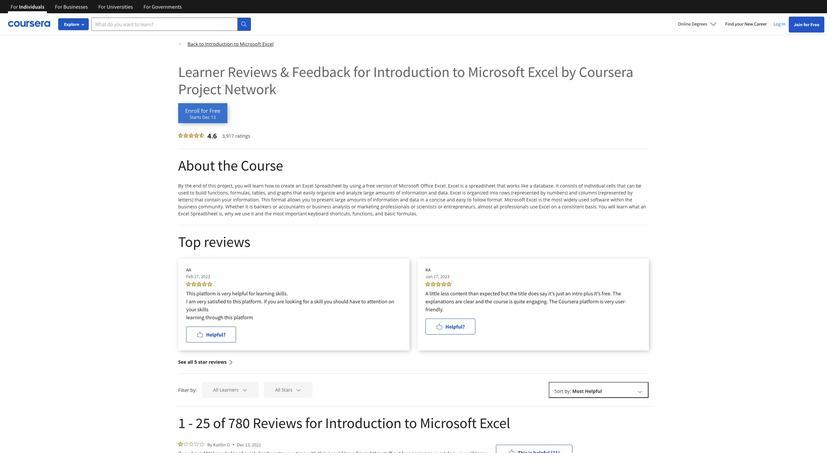 Task type: describe. For each thing, give the bounding box(es) containing it.
free
[[366, 183, 375, 189]]

platform inside a little less content than expected but the title does say it's just an intro plus it's free. the explanations are clear and the course is quite engaging. the coursera platform is very user- friendly.
[[580, 299, 599, 305]]

but
[[501, 291, 509, 297]]

1 (represented from the left
[[511, 190, 539, 196]]

platform.
[[242, 299, 263, 305]]

skill
[[314, 299, 323, 305]]

by: for filter
[[190, 387, 197, 394]]

1 vertical spatial it
[[251, 211, 254, 217]]

a little less content than expected but the title does say it's just an intro plus it's free. the explanations are clear and the course is quite engaging. the coursera platform is very user- friendly.
[[426, 291, 626, 313]]

3,917 ratings
[[222, 133, 250, 139]]

find your new career
[[725, 21, 767, 27]]

online
[[678, 21, 691, 27]]

back to introduction to microsoft excel
[[188, 41, 274, 47]]

you up formulas,
[[235, 183, 243, 189]]

1 vertical spatial this
[[233, 299, 241, 305]]

2 it's from the left
[[594, 291, 601, 297]]

sort by: most helpful
[[555, 389, 602, 395]]

find your new career link
[[722, 20, 770, 28]]

businesses
[[63, 3, 88, 10]]

analyze
[[346, 190, 362, 196]]

title
[[518, 291, 527, 297]]

chevron left image
[[178, 42, 182, 46]]

filter
[[178, 387, 189, 394]]

this inside by the end of this project, you will learn how to create an excel spreadsheet by using a free version of microsoft office excel.    excel is a spreadsheet that works like a database. it consists of individual cells that can be used to build functions, formulas, tables, and graphs that easily organize and analyze large amounts of information and data. excel is organized into rows (represented by numbers) and columns (represented by letters) that contain your information. this format allows you to present large amounts of information and data in a concise and easy to follow format. microsoft excel is the most widely used software within the business community. whether it is bankers or accountants or business analysts or marketing professionals or scientists or entrepreneurs, almost all professionals use excel on a consistent basis.   you will learn what an excel spreadsheet is, why we use it and the most important keyboard shortcuts, functions, and basic formulas.
[[208, 183, 216, 189]]

log
[[774, 21, 781, 27]]

marketing
[[357, 204, 379, 210]]

and up concise
[[429, 190, 437, 196]]

all stars
[[275, 387, 293, 394]]

if
[[264, 299, 267, 305]]

enroll for free starts dec 13
[[185, 107, 220, 120]]

starts
[[190, 114, 201, 120]]

2 professionals from the left
[[500, 204, 529, 210]]

microsoft inside learner reviews & feedback for introduction to microsoft excel by coursera project network
[[468, 63, 525, 81]]

2 horizontal spatial your
[[735, 21, 744, 27]]

0 horizontal spatial amounts
[[347, 197, 366, 203]]

star
[[198, 359, 207, 366]]

version
[[376, 183, 392, 189]]

1 vertical spatial reviews
[[253, 415, 302, 433]]

almost
[[478, 204, 492, 210]]

follow
[[473, 197, 486, 203]]

about
[[178, 157, 215, 175]]

for inside learner reviews & feedback for introduction to microsoft excel by coursera project network
[[353, 63, 370, 81]]

sort
[[555, 389, 563, 395]]

plus
[[584, 291, 593, 297]]

shortcuts,
[[330, 211, 351, 217]]

aa
[[186, 267, 191, 273]]

introduction inside learner reviews & feedback for introduction to microsoft excel by coursera project network
[[373, 63, 450, 81]]

keyboard
[[308, 211, 329, 217]]

25
[[196, 415, 210, 433]]

learners
[[220, 387, 239, 394]]

and down data.
[[447, 197, 455, 203]]

2 or from the left
[[306, 204, 311, 210]]

all learners button
[[202, 383, 259, 399]]

project,
[[217, 183, 234, 189]]

analysts
[[333, 204, 350, 210]]

the down numbers)
[[543, 197, 550, 203]]

easy
[[456, 197, 466, 203]]

columns
[[579, 190, 597, 196]]

kaitlin
[[213, 442, 226, 448]]

a right like
[[530, 183, 532, 189]]

0 horizontal spatial information
[[373, 197, 399, 203]]

your inside this platform is very helpful for learning skills. i am very satisfied to this platform. if you are looking for a skill you should have to attention on your skills learning through this platform
[[186, 307, 196, 313]]

what
[[629, 204, 640, 210]]

community.
[[198, 204, 224, 210]]

most
[[572, 389, 584, 395]]

of right end at left
[[203, 183, 207, 189]]

half faded star image
[[199, 133, 204, 138]]

you
[[599, 204, 607, 210]]

a up organized
[[465, 183, 468, 189]]

format
[[271, 197, 286, 203]]

2023 for ka jan 17, 2023
[[440, 274, 450, 280]]

accountants
[[279, 204, 305, 210]]

1 vertical spatial an
[[641, 204, 646, 210]]

1
[[178, 415, 185, 433]]

and down the how
[[268, 190, 276, 196]]

can
[[627, 183, 635, 189]]

1 horizontal spatial most
[[551, 197, 562, 203]]

database.
[[533, 183, 555, 189]]

i
[[186, 299, 188, 305]]

free for enroll
[[209, 107, 220, 115]]

governments
[[152, 3, 182, 10]]

of up marketing
[[367, 197, 372, 203]]

like
[[521, 183, 528, 189]]

1 vertical spatial used
[[579, 197, 589, 203]]

dec for o
[[237, 442, 244, 448]]

user-
[[615, 299, 626, 305]]

introduction inside back to introduction to microsoft excel link
[[205, 41, 233, 47]]

coursera inside a little less content than expected but the title does say it's just an intro plus it's free. the explanations are clear and the course is quite engaging. the coursera platform is very user- friendly.
[[559, 299, 579, 305]]

basic
[[385, 211, 396, 217]]

free for join
[[811, 22, 820, 28]]

you right if
[[268, 299, 276, 305]]

of up columns
[[579, 183, 583, 189]]

quite
[[514, 299, 525, 305]]

0 vertical spatial the
[[613, 291, 621, 297]]

find
[[725, 21, 734, 27]]

than
[[468, 291, 479, 297]]

this inside by the end of this project, you will learn how to create an excel spreadsheet by using a free version of microsoft office excel.    excel is a spreadsheet that works like a database. it consists of individual cells that can be used to build functions, formulas, tables, and graphs that easily organize and analyze large amounts of information and data. excel is organized into rows (represented by numbers) and columns (represented by letters) that contain your information. this format allows you to present large amounts of information and data in a concise and easy to follow format. microsoft excel is the most widely used software within the business community. whether it is bankers or accountants or business analysts or marketing professionals or scientists or entrepreneurs, almost all professionals use excel on a consistent basis.   you will learn what an excel spreadsheet is, why we use it and the most important keyboard shortcuts, functions, and basic formulas.
[[261, 197, 270, 203]]

dec for free
[[202, 114, 210, 120]]

important
[[285, 211, 307, 217]]

of right version
[[393, 183, 398, 189]]

the up project,
[[218, 157, 238, 175]]

this inside this platform is very helpful for learning skills. i am very satisfied to this platform. if you are looking for a skill you should have to attention on your skills learning through this platform
[[186, 291, 195, 297]]

join for free
[[794, 22, 820, 28]]

by inside learner reviews & feedback for introduction to microsoft excel by coursera project network
[[561, 63, 576, 81]]

0 horizontal spatial large
[[335, 197, 346, 203]]

0 horizontal spatial helpful?
[[206, 332, 226, 338]]

and down the bankers
[[255, 211, 263, 217]]

coursera image
[[8, 19, 50, 29]]

0 horizontal spatial most
[[273, 211, 284, 217]]

a inside this platform is very helpful for learning skills. i am very satisfied to this platform. if you are looking for a skill you should have to attention on your skills learning through this platform
[[310, 299, 313, 305]]

1 horizontal spatial very
[[222, 291, 231, 297]]

satisfied
[[207, 299, 226, 305]]

1 horizontal spatial use
[[530, 204, 538, 210]]

concise
[[429, 197, 446, 203]]

0 horizontal spatial platform
[[197, 291, 216, 297]]

by for by kaitlin o • dec 13, 2021
[[207, 442, 212, 448]]

should
[[333, 299, 349, 305]]

a right in
[[426, 197, 428, 203]]

contain
[[205, 197, 221, 203]]

are inside a little less content than expected but the title does say it's just an intro plus it's free. the explanations are clear and the course is quite engaging. the coursera platform is very user- friendly.
[[455, 299, 462, 305]]

all inside button
[[187, 359, 193, 366]]

1 it's from the left
[[548, 291, 555, 297]]

the left end at left
[[185, 183, 192, 189]]

have
[[350, 299, 360, 305]]

0 vertical spatial reviews
[[204, 233, 250, 251]]

project
[[178, 80, 221, 98]]

and left the 'basic'
[[375, 211, 383, 217]]

new
[[745, 21, 753, 27]]

less
[[441, 291, 449, 297]]

end
[[193, 183, 201, 189]]

0 horizontal spatial the
[[549, 299, 558, 305]]

on inside by the end of this project, you will learn how to create an excel spreadsheet by using a free version of microsoft office excel.    excel is a spreadsheet that works like a database. it consists of individual cells that can be used to build functions, formulas, tables, and graphs that easily organize and analyze large amounts of information and data. excel is organized into rows (represented by numbers) and columns (represented by letters) that contain your information. this format allows you to present large amounts of information and data in a concise and easy to follow format. microsoft excel is the most widely used software within the business community. whether it is bankers or accountants or business analysts or marketing professionals or scientists or entrepreneurs, almost all professionals use excel on a consistent basis.   you will learn what an excel spreadsheet is, why we use it and the most important keyboard shortcuts, functions, and basic formulas.
[[551, 204, 557, 210]]

is,
[[219, 211, 223, 217]]

2 vertical spatial introduction
[[325, 415, 402, 433]]

a left consistent
[[558, 204, 561, 210]]

skills
[[197, 307, 208, 313]]

2023 for aa feb 27, 2023
[[201, 274, 210, 280]]

a left free
[[362, 183, 365, 189]]

scientists
[[417, 204, 437, 210]]

is inside this platform is very helpful for learning skills. i am very satisfied to this platform. if you are looking for a skill you should have to attention on your skills learning through this platform
[[217, 291, 220, 297]]

that left can
[[617, 183, 626, 189]]

jan
[[426, 274, 433, 280]]

1 horizontal spatial helpful?
[[446, 324, 465, 330]]

o
[[227, 442, 230, 448]]

0 vertical spatial spreadsheet
[[315, 183, 342, 189]]

software
[[590, 197, 609, 203]]

an inside a little less content than expected but the title does say it's just an intro plus it's free. the explanations are clear and the course is quite engaging. the coursera platform is very user- friendly.
[[565, 291, 571, 297]]

1 horizontal spatial learning
[[256, 291, 274, 297]]

intro
[[572, 291, 583, 297]]

for for individuals
[[11, 3, 18, 10]]

and left analyze
[[336, 190, 345, 196]]

present
[[317, 197, 334, 203]]

780
[[228, 415, 250, 433]]

ka jan 17, 2023
[[426, 267, 450, 280]]

chevron down image
[[296, 388, 302, 394]]

for universities
[[98, 3, 133, 10]]

clear
[[463, 299, 474, 305]]

of right 25
[[213, 415, 225, 433]]

0 vertical spatial will
[[244, 183, 251, 189]]

for businesses
[[55, 3, 88, 10]]

0 horizontal spatial learn
[[252, 183, 264, 189]]

27,
[[194, 274, 200, 280]]



Task type: locate. For each thing, give the bounding box(es) containing it.
1 2023 from the left
[[201, 274, 210, 280]]

amounts down analyze
[[347, 197, 366, 203]]

all learners
[[213, 387, 239, 394]]

3 or from the left
[[351, 204, 356, 210]]

all for all learners
[[213, 387, 218, 394]]

learn up tables,
[[252, 183, 264, 189]]

and left data on the top of page
[[400, 197, 408, 203]]

helpful? down clear
[[446, 324, 465, 330]]

1 professionals from the left
[[381, 204, 410, 210]]

just
[[556, 291, 564, 297]]

1 are from the left
[[277, 299, 284, 305]]

very down free.
[[605, 299, 614, 305]]

(represented down "cells"
[[598, 190, 626, 196]]

0 horizontal spatial used
[[178, 190, 189, 196]]

it
[[245, 204, 248, 210], [251, 211, 254, 217]]

2 horizontal spatial platform
[[580, 299, 599, 305]]

13,
[[245, 442, 251, 448]]

0 vertical spatial most
[[551, 197, 562, 203]]

2 vertical spatial this
[[224, 315, 233, 321]]

feb
[[186, 274, 193, 280]]

tables,
[[252, 190, 266, 196]]

0 horizontal spatial very
[[197, 299, 206, 305]]

this
[[208, 183, 216, 189], [233, 299, 241, 305], [224, 315, 233, 321]]

for for governments
[[143, 3, 151, 10]]

by up letters)
[[178, 183, 184, 189]]

1 vertical spatial your
[[222, 197, 232, 203]]

easily
[[303, 190, 315, 196]]

use
[[530, 204, 538, 210], [242, 211, 250, 217]]

1 all from the left
[[213, 387, 218, 394]]

0 horizontal spatial all
[[213, 387, 218, 394]]

1 star image from the left
[[184, 443, 188, 447]]

0 horizontal spatial spreadsheet
[[190, 211, 218, 217]]

dec inside by kaitlin o • dec 13, 2021
[[237, 442, 244, 448]]

spreadsheet up organize
[[315, 183, 342, 189]]

learning
[[256, 291, 274, 297], [186, 315, 204, 321]]

course
[[241, 157, 283, 175]]

that up rows
[[497, 183, 506, 189]]

1 vertical spatial functions,
[[352, 211, 374, 217]]

0 horizontal spatial helpful? button
[[186, 327, 236, 343]]

0 horizontal spatial dec
[[202, 114, 210, 120]]

are down skills.
[[277, 299, 284, 305]]

1 vertical spatial coursera
[[559, 299, 579, 305]]

the down just
[[549, 299, 558, 305]]

dec inside enroll for free starts dec 13
[[202, 114, 210, 120]]

2023 inside aa feb 27, 2023
[[201, 274, 210, 280]]

information
[[402, 190, 427, 196], [373, 197, 399, 203]]

universities
[[107, 3, 133, 10]]

formulas.
[[397, 211, 418, 217]]

banner navigation
[[5, 0, 187, 13]]

information.
[[233, 197, 260, 203]]

coursera inside learner reviews & feedback for introduction to microsoft excel by coursera project network
[[579, 63, 633, 81]]

all left stars
[[275, 387, 280, 394]]

or
[[273, 204, 277, 210], [306, 204, 311, 210], [351, 204, 356, 210], [411, 204, 416, 210], [438, 204, 443, 210]]

see
[[178, 359, 186, 366]]

2023 right 17,
[[440, 274, 450, 280]]

the
[[218, 157, 238, 175], [185, 183, 192, 189], [543, 197, 550, 203], [625, 197, 632, 203], [265, 211, 272, 217], [510, 291, 517, 297], [485, 299, 492, 305]]

helpful? down the through
[[206, 332, 226, 338]]

an right create
[[296, 183, 301, 189]]

1 horizontal spatial chevron down image
[[637, 389, 643, 395]]

that
[[497, 183, 506, 189], [617, 183, 626, 189], [293, 190, 302, 196], [195, 197, 203, 203]]

5 or from the left
[[438, 204, 443, 210]]

chevron down image
[[242, 388, 248, 394], [637, 389, 643, 395]]

most down numbers)
[[551, 197, 562, 203]]

entrepreneurs,
[[444, 204, 476, 210]]

amounts down version
[[375, 190, 395, 196]]

1 for from the left
[[11, 3, 18, 10]]

that down build on the top of page
[[195, 197, 203, 203]]

1 vertical spatial information
[[373, 197, 399, 203]]

1 horizontal spatial will
[[608, 204, 615, 210]]

3 star image from the left
[[194, 443, 199, 447]]

for individuals
[[11, 3, 44, 10]]

4 for from the left
[[143, 3, 151, 10]]

2023 inside ka jan 17, 2023
[[440, 274, 450, 280]]

bankers
[[254, 204, 272, 210]]

0 horizontal spatial it's
[[548, 291, 555, 297]]

helpful? button down friendly. on the bottom of page
[[426, 319, 476, 335]]

it down information. on the top left of page
[[245, 204, 248, 210]]

2 (represented from the left
[[598, 190, 626, 196]]

join for free link
[[789, 17, 825, 33]]

the right but
[[510, 291, 517, 297]]

a left skill
[[310, 299, 313, 305]]

1 vertical spatial amounts
[[347, 197, 366, 203]]

this platform is very helpful for learning skills. i am very satisfied to this platform. if you are looking for a skill you should have to attention on your skills learning through this platform
[[186, 291, 394, 321]]

will down within
[[608, 204, 615, 210]]

microsoft
[[240, 41, 261, 47], [468, 63, 525, 81], [399, 183, 419, 189], [505, 197, 525, 203], [420, 415, 477, 433]]

0 vertical spatial used
[[178, 190, 189, 196]]

you
[[235, 183, 243, 189], [302, 197, 310, 203], [268, 299, 276, 305], [324, 299, 332, 305]]

helpful?
[[446, 324, 465, 330], [206, 332, 226, 338]]

online degrees
[[678, 21, 707, 27]]

large down free
[[363, 190, 374, 196]]

enroll
[[185, 107, 199, 115]]

explanations
[[426, 299, 454, 305]]

your right find
[[735, 21, 744, 27]]

friendly.
[[426, 307, 444, 313]]

1 or from the left
[[273, 204, 277, 210]]

by kaitlin o • dec 13, 2021
[[207, 442, 261, 448]]

0 vertical spatial it
[[245, 204, 248, 210]]

it right we
[[251, 211, 254, 217]]

ka
[[426, 267, 431, 273]]

use right we
[[242, 211, 250, 217]]

1 vertical spatial learning
[[186, 315, 204, 321]]

dec right "•"
[[237, 442, 244, 448]]

for for businesses
[[55, 3, 62, 10]]

reviews inside see all 5 star reviews button
[[209, 359, 227, 366]]

learn down within
[[617, 204, 628, 210]]

this up the am
[[186, 291, 195, 297]]

1 horizontal spatial spreadsheet
[[315, 183, 342, 189]]

1 horizontal spatial it's
[[594, 291, 601, 297]]

see all 5 star reviews
[[178, 359, 227, 366]]

0 horizontal spatial an
[[296, 183, 301, 189]]

back
[[188, 41, 198, 47]]

of up formulas.
[[396, 190, 400, 196]]

0 horizontal spatial by:
[[190, 387, 197, 394]]

this up the bankers
[[261, 197, 270, 203]]

or down format
[[273, 204, 277, 210]]

learning up if
[[256, 291, 274, 297]]

an right just
[[565, 291, 571, 297]]

1 vertical spatial introduction
[[373, 63, 450, 81]]

reviews inside learner reviews & feedback for introduction to microsoft excel by coursera project network
[[228, 63, 277, 81]]

top
[[178, 233, 201, 251]]

1 vertical spatial learn
[[617, 204, 628, 210]]

1 vertical spatial large
[[335, 197, 346, 203]]

2 horizontal spatial very
[[605, 299, 614, 305]]

chevron down image inside all learners button
[[242, 388, 248, 394]]

2 all from the left
[[275, 387, 280, 394]]

this right the through
[[224, 315, 233, 321]]

excel.
[[435, 183, 447, 189]]

we
[[235, 211, 241, 217]]

basis.
[[585, 204, 598, 210]]

0 vertical spatial an
[[296, 183, 301, 189]]

4 or from the left
[[411, 204, 416, 210]]

0 horizontal spatial your
[[186, 307, 196, 313]]

by
[[561, 63, 576, 81], [343, 183, 348, 189], [540, 190, 546, 196], [628, 190, 633, 196]]

1 horizontal spatial by:
[[565, 389, 571, 395]]

free right join at the top right of the page
[[811, 22, 820, 28]]

to inside learner reviews & feedback for introduction to microsoft excel by coursera project network
[[453, 63, 465, 81]]

0 horizontal spatial business
[[178, 204, 197, 210]]

on inside this platform is very helpful for learning skills. i am very satisfied to this platform. if you are looking for a skill you should have to attention on your skills learning through this platform
[[389, 299, 394, 305]]

filter by:
[[178, 387, 197, 394]]

13
[[211, 114, 216, 120]]

or right analysts
[[351, 204, 356, 210]]

works
[[507, 183, 520, 189]]

0 vertical spatial large
[[363, 190, 374, 196]]

your down the am
[[186, 307, 196, 313]]

for left universities
[[98, 3, 106, 10]]

skills.
[[275, 291, 288, 297]]

2 vertical spatial platform
[[234, 315, 253, 321]]

you right skill
[[324, 299, 332, 305]]

2 vertical spatial an
[[565, 291, 571, 297]]

information up data on the top of page
[[402, 190, 427, 196]]

by inside by kaitlin o • dec 13, 2021
[[207, 442, 212, 448]]

are
[[277, 299, 284, 305], [455, 299, 462, 305]]

professionals
[[381, 204, 410, 210], [500, 204, 529, 210]]

reviews right star
[[209, 359, 227, 366]]

and inside a little less content than expected but the title does say it's just an intro plus it's free. the explanations are clear and the course is quite engaging. the coursera platform is very user- friendly.
[[475, 299, 484, 305]]

reviews up the 2021
[[253, 415, 302, 433]]

1 vertical spatial on
[[389, 299, 394, 305]]

star image
[[184, 443, 188, 447], [189, 443, 193, 447], [194, 443, 199, 447]]

stars
[[282, 387, 293, 394]]

0 horizontal spatial all
[[187, 359, 193, 366]]

0 vertical spatial platform
[[197, 291, 216, 297]]

reviews left &
[[228, 63, 277, 81]]

join
[[794, 22, 803, 28]]

filled star image
[[189, 133, 193, 138], [194, 133, 199, 138], [186, 282, 191, 287], [192, 282, 196, 287], [202, 282, 207, 287], [207, 282, 212, 287], [436, 282, 441, 287], [442, 282, 446, 287]]

1 horizontal spatial are
[[455, 299, 462, 305]]

will
[[244, 183, 251, 189], [608, 204, 615, 210]]

the up the what
[[625, 197, 632, 203]]

all inside "button"
[[275, 387, 280, 394]]

1 vertical spatial spreadsheet
[[190, 211, 218, 217]]

1 horizontal spatial this
[[224, 315, 233, 321]]

degrees
[[692, 21, 707, 27]]

2 horizontal spatial this
[[233, 299, 241, 305]]

1 vertical spatial the
[[549, 299, 558, 305]]

0 vertical spatial on
[[551, 204, 557, 210]]

spreadsheet
[[469, 183, 496, 189]]

your up 'whether'
[[222, 197, 232, 203]]

0 horizontal spatial star image
[[184, 443, 188, 447]]

1 horizontal spatial all
[[494, 204, 499, 210]]

by: right filter
[[190, 387, 197, 394]]

2023
[[201, 274, 210, 280], [440, 274, 450, 280]]

are down content
[[455, 299, 462, 305]]

career
[[754, 21, 767, 27]]

most
[[551, 197, 562, 203], [273, 211, 284, 217]]

dec left 13
[[202, 114, 210, 120]]

filled star image
[[178, 133, 183, 138], [184, 133, 188, 138], [197, 282, 201, 287], [426, 282, 430, 287], [431, 282, 436, 287], [447, 282, 451, 287], [178, 443, 183, 447]]

1 horizontal spatial helpful? button
[[426, 319, 476, 335]]

all inside by the end of this project, you will learn how to create an excel spreadsheet by using a free version of microsoft office excel.    excel is a spreadsheet that works like a database. it consists of individual cells that can be used to build functions, formulas, tables, and graphs that easily organize and analyze large amounts of information and data. excel is organized into rows (represented by numbers) and columns (represented by letters) that contain your information. this format allows you to present large amounts of information and data in a concise and easy to follow format. microsoft excel is the most widely used software within the business community. whether it is bankers or accountants or business analysts or marketing professionals or scientists or entrepreneurs, almost all professionals use excel on a consistent basis.   you will learn what an excel spreadsheet is, why we use it and the most important keyboard shortcuts, functions, and basic formulas.
[[494, 204, 499, 210]]

information down version
[[373, 197, 399, 203]]

free inside enroll for free starts dec 13
[[209, 107, 220, 115]]

reviews down why
[[204, 233, 250, 251]]

1 vertical spatial most
[[273, 211, 284, 217]]

very up skills
[[197, 299, 206, 305]]

0 horizontal spatial free
[[209, 107, 220, 115]]

for left individuals
[[11, 3, 18, 10]]

•
[[233, 442, 234, 448]]

on right attention
[[389, 299, 394, 305]]

excel inside learner reviews & feedback for introduction to microsoft excel by coursera project network
[[528, 63, 558, 81]]

in
[[420, 197, 424, 203]]

all left learners
[[213, 387, 218, 394]]

your inside by the end of this project, you will learn how to create an excel spreadsheet by using a free version of microsoft office excel.    excel is a spreadsheet that works like a database. it consists of individual cells that can be used to build functions, formulas, tables, and graphs that easily organize and analyze large amounts of information and data. excel is organized into rows (represented by numbers) and columns (represented by letters) that contain your information. this format allows you to present large amounts of information and data in a concise and easy to follow format. microsoft excel is the most widely used software within the business community. whether it is bankers or accountants or business analysts or marketing professionals or scientists or entrepreneurs, almost all professionals use excel on a consistent basis.   you will learn what an excel spreadsheet is, why we use it and the most important keyboard shortcuts, functions, and basic formulas.
[[222, 197, 232, 203]]

0 vertical spatial amounts
[[375, 190, 395, 196]]

for
[[11, 3, 18, 10], [55, 3, 62, 10], [98, 3, 106, 10], [143, 3, 151, 10]]

2 star image from the left
[[189, 443, 193, 447]]

1 horizontal spatial platform
[[234, 315, 253, 321]]

0 vertical spatial learning
[[256, 291, 274, 297]]

by inside by the end of this project, you will learn how to create an excel spreadsheet by using a free version of microsoft office excel.    excel is a spreadsheet that works like a database. it consists of individual cells that can be used to build functions, formulas, tables, and graphs that easily organize and analyze large amounts of information and data. excel is organized into rows (represented by numbers) and columns (represented by letters) that contain your information. this format allows you to present large amounts of information and data in a concise and easy to follow format. microsoft excel is the most widely used software within the business community. whether it is bankers or accountants or business analysts or marketing professionals or scientists or entrepreneurs, almost all professionals use excel on a consistent basis.   you will learn what an excel spreadsheet is, why we use it and the most important keyboard shortcuts, functions, and basic formulas.
[[178, 183, 184, 189]]

functions, down marketing
[[352, 211, 374, 217]]

1 vertical spatial platform
[[580, 299, 599, 305]]

0 vertical spatial all
[[494, 204, 499, 210]]

None search field
[[91, 17, 251, 31]]

large up analysts
[[335, 197, 346, 203]]

you down easily
[[302, 197, 310, 203]]

all down format.
[[494, 204, 499, 210]]

17,
[[434, 274, 439, 280]]

business up keyboard
[[312, 204, 331, 210]]

0 vertical spatial functions,
[[208, 190, 229, 196]]

log in link
[[770, 20, 789, 28]]

and up widely at the right top of the page
[[569, 190, 577, 196]]

for left the governments
[[143, 3, 151, 10]]

individual
[[584, 183, 605, 189]]

rows
[[499, 190, 510, 196]]

platform down plus
[[580, 299, 599, 305]]

data
[[409, 197, 419, 203]]

2 2023 from the left
[[440, 274, 450, 280]]

2 are from the left
[[455, 299, 462, 305]]

1 horizontal spatial the
[[613, 291, 621, 297]]

use down the "database."
[[530, 204, 538, 210]]

1 business from the left
[[178, 204, 197, 210]]

by: for sort
[[565, 389, 571, 395]]

functions,
[[208, 190, 229, 196], [352, 211, 374, 217]]

business
[[178, 204, 197, 210], [312, 204, 331, 210]]

0 horizontal spatial use
[[242, 211, 250, 217]]

2023 right 27,
[[201, 274, 210, 280]]

2 horizontal spatial an
[[641, 204, 646, 210]]

What do you want to learn? text field
[[91, 17, 238, 31]]

are inside this platform is very helpful for learning skills. i am very satisfied to this platform. if you are looking for a skill you should have to attention on your skills learning through this platform
[[277, 299, 284, 305]]

0 vertical spatial coursera
[[579, 63, 633, 81]]

by right star image
[[207, 442, 212, 448]]

an right the what
[[641, 204, 646, 210]]

ratings
[[235, 133, 250, 139]]

this left project,
[[208, 183, 216, 189]]

free right "starts"
[[209, 107, 220, 115]]

for for universities
[[98, 3, 106, 10]]

very up satisfied
[[222, 291, 231, 297]]

1 horizontal spatial functions,
[[352, 211, 374, 217]]

all inside button
[[213, 387, 218, 394]]

that up allows
[[293, 190, 302, 196]]

1 vertical spatial free
[[209, 107, 220, 115]]

1 horizontal spatial business
[[312, 204, 331, 210]]

0 vertical spatial your
[[735, 21, 744, 27]]

1 horizontal spatial professionals
[[500, 204, 529, 210]]

this
[[261, 197, 270, 203], [186, 291, 195, 297]]

1 horizontal spatial free
[[811, 22, 820, 28]]

very inside a little less content than expected but the title does say it's just an intro plus it's free. the explanations are clear and the course is quite engaging. the coursera platform is very user- friendly.
[[605, 299, 614, 305]]

platform up satisfied
[[197, 291, 216, 297]]

or down concise
[[438, 204, 443, 210]]

0 horizontal spatial chevron down image
[[242, 388, 248, 394]]

0 vertical spatial free
[[811, 22, 820, 28]]

it's right plus
[[594, 291, 601, 297]]

1 horizontal spatial 2023
[[440, 274, 450, 280]]

all left 5
[[187, 359, 193, 366]]

1 horizontal spatial dec
[[237, 442, 244, 448]]

0 vertical spatial by
[[178, 183, 184, 189]]

2021
[[252, 442, 261, 448]]

the down expected
[[485, 299, 492, 305]]

0 vertical spatial this
[[261, 197, 270, 203]]

0 horizontal spatial functions,
[[208, 190, 229, 196]]

0 horizontal spatial professionals
[[381, 204, 410, 210]]

1 vertical spatial will
[[608, 204, 615, 210]]

business down letters)
[[178, 204, 197, 210]]

3 for from the left
[[98, 3, 106, 10]]

1 horizontal spatial learn
[[617, 204, 628, 210]]

0 horizontal spatial 2023
[[201, 274, 210, 280]]

by: right sort
[[565, 389, 571, 395]]

the down the bankers
[[265, 211, 272, 217]]

1 vertical spatial reviews
[[209, 359, 227, 366]]

helpful
[[232, 291, 248, 297]]

all for all stars
[[275, 387, 280, 394]]

0 horizontal spatial will
[[244, 183, 251, 189]]

0 horizontal spatial (represented
[[511, 190, 539, 196]]

0 horizontal spatial learning
[[186, 315, 204, 321]]

0 horizontal spatial by
[[178, 183, 184, 189]]

format.
[[487, 197, 503, 203]]

2 for from the left
[[55, 3, 62, 10]]

consists
[[560, 183, 577, 189]]

-
[[188, 415, 193, 433]]

1 horizontal spatial on
[[551, 204, 557, 210]]

2 business from the left
[[312, 204, 331, 210]]

1 horizontal spatial used
[[579, 197, 589, 203]]

for inside enroll for free starts dec 13
[[201, 107, 208, 115]]

the up user-
[[613, 291, 621, 297]]

0 horizontal spatial it
[[245, 204, 248, 210]]

functions, up contain
[[208, 190, 229, 196]]

0 vertical spatial information
[[402, 190, 427, 196]]

1 horizontal spatial information
[[402, 190, 427, 196]]

1 horizontal spatial large
[[363, 190, 374, 196]]

by for by the end of this project, you will learn how to create an excel spreadsheet by using a free version of microsoft office excel.    excel is a spreadsheet that works like a database. it consists of individual cells that can be used to build functions, formulas, tables, and graphs that easily organize and analyze large amounts of information and data. excel is organized into rows (represented by numbers) and columns (represented by letters) that contain your information. this format allows you to present large amounts of information and data in a concise and easy to follow format. microsoft excel is the most widely used software within the business community. whether it is bankers or accountants or business analysts or marketing professionals or scientists or entrepreneurs, almost all professionals use excel on a consistent basis.   you will learn what an excel spreadsheet is, why we use it and the most important keyboard shortcuts, functions, and basic formulas.
[[178, 183, 184, 189]]

star image
[[199, 443, 204, 447]]

0 horizontal spatial coursera
[[559, 299, 579, 305]]

whether
[[225, 204, 244, 210]]

why
[[225, 211, 234, 217]]

5
[[194, 359, 197, 366]]

allows
[[287, 197, 301, 203]]

used up letters)
[[178, 190, 189, 196]]

0 vertical spatial introduction
[[205, 41, 233, 47]]



Task type: vqa. For each thing, say whether or not it's contained in the screenshot.
like
yes



